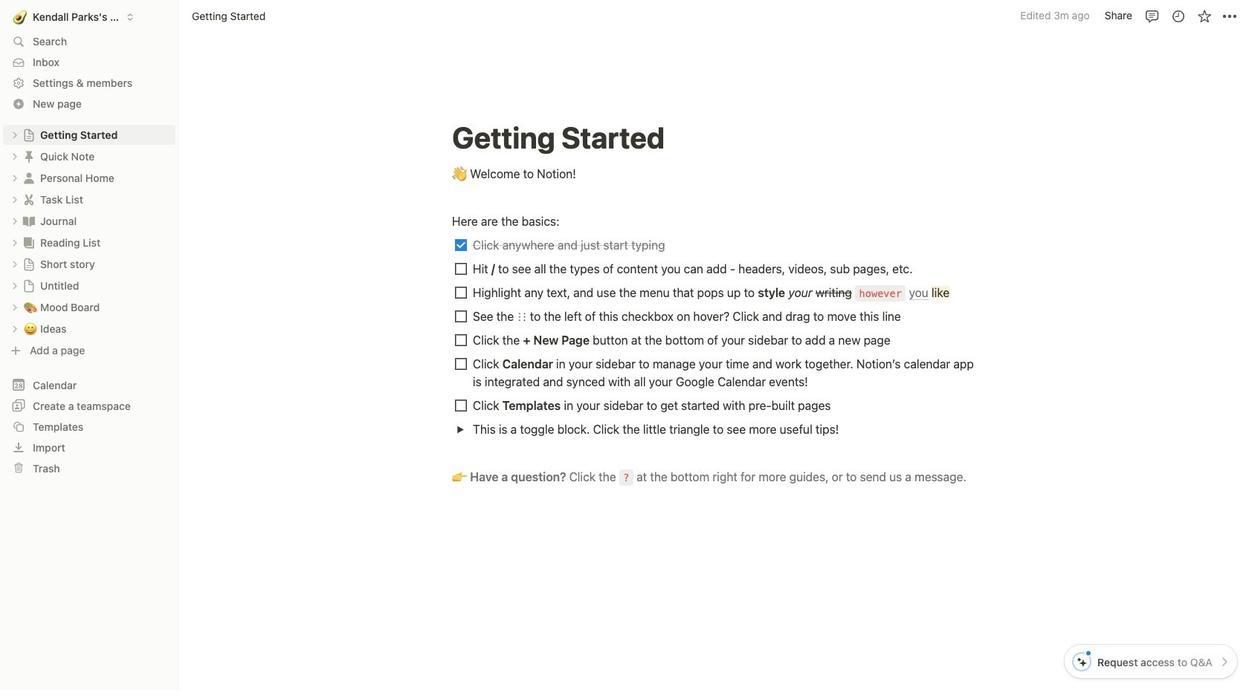 Task type: locate. For each thing, give the bounding box(es) containing it.
2 open image from the top
[[10, 260, 19, 269]]

3 open image from the top
[[10, 281, 19, 290]]

change page icon image
[[22, 128, 36, 142], [22, 149, 36, 164], [22, 171, 36, 186], [22, 192, 36, 207], [22, 214, 36, 229], [22, 235, 36, 250], [22, 258, 36, 271], [22, 279, 36, 293]]

open image
[[10, 217, 19, 226], [10, 260, 19, 269], [10, 281, 19, 290], [10, 303, 19, 312]]

updates image
[[1171, 9, 1186, 23]]

😀 image
[[24, 320, 37, 337]]

🥑 image
[[13, 8, 27, 26]]

open image
[[10, 130, 19, 139], [10, 152, 19, 161], [10, 174, 19, 183], [10, 195, 19, 204], [10, 238, 19, 247], [10, 325, 19, 333], [456, 426, 464, 434]]

👉 image
[[452, 467, 467, 486]]



Task type: vqa. For each thing, say whether or not it's contained in the screenshot.
fifth Open icon from the top of the page
no



Task type: describe. For each thing, give the bounding box(es) containing it.
4 open image from the top
[[10, 303, 19, 312]]

🎨 image
[[24, 299, 37, 316]]

1 open image from the top
[[10, 217, 19, 226]]

comments image
[[1145, 9, 1159, 23]]

👋 image
[[452, 164, 467, 183]]

favorite image
[[1197, 9, 1212, 23]]



